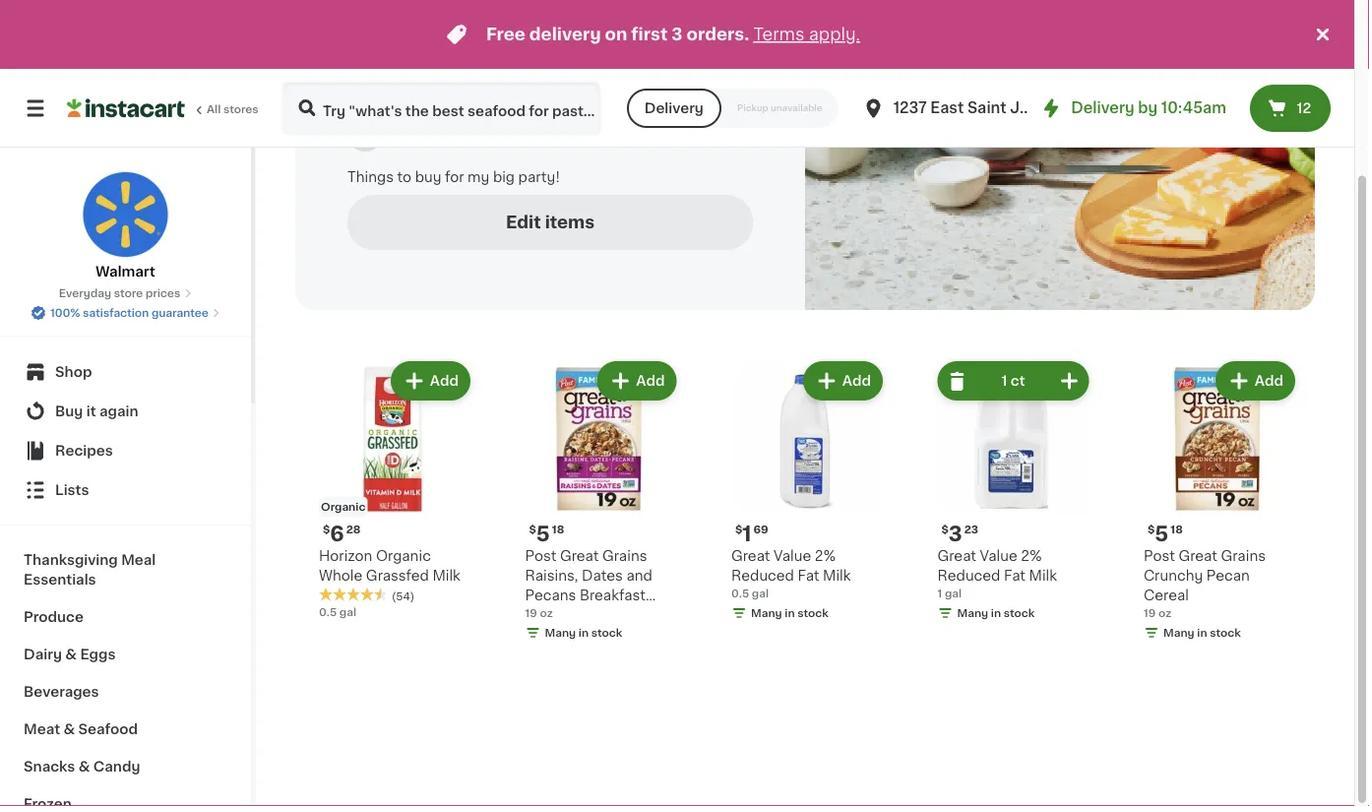 Task type: vqa. For each thing, say whether or not it's contained in the screenshot.
Great Value 2% Reduced Fat Milk 0.5 gal in
yes



Task type: locate. For each thing, give the bounding box(es) containing it.
1 grains from the left
[[602, 549, 647, 563]]

19 down pecans
[[525, 608, 537, 619]]

2% inside great value 2% reduced fat milk 0.5 gal
[[815, 549, 836, 563]]

in for great value 2% reduced fat milk 0.5 gal
[[785, 608, 795, 619]]

stock
[[798, 608, 829, 619], [1004, 608, 1035, 619], [591, 628, 622, 638], [1210, 628, 1241, 638]]

delivery for delivery by 10:45am
[[1071, 101, 1135, 115]]

2 2% from the left
[[1021, 549, 1042, 563]]

many down great value 2% reduced fat milk 1 gal
[[957, 608, 988, 619]]

recipes link
[[12, 431, 239, 471]]

18 up crunchy
[[1171, 524, 1183, 535]]

gal inside great value 2% reduced fat milk 0.5 gal
[[752, 588, 769, 599]]

product group containing 3
[[930, 357, 1093, 660]]

product group
[[311, 357, 474, 660], [517, 357, 681, 660], [723, 357, 887, 660], [930, 357, 1093, 660], [1136, 357, 1299, 660]]

everyday store prices
[[59, 288, 180, 299]]

organic up 28
[[321, 502, 366, 512]]

stores
[[223, 104, 259, 115]]

0 horizontal spatial grains
[[602, 549, 647, 563]]

3 right first
[[672, 26, 683, 43]]

1 vertical spatial 0.5
[[319, 606, 337, 617]]

great down $ 3 23
[[938, 549, 976, 563]]

0 horizontal spatial 19
[[525, 608, 537, 619]]

snacks
[[24, 760, 75, 774]]

many down post great grains crunchy pecan cereal 19 oz
[[1163, 628, 1195, 638]]

great down $ 1 69
[[731, 549, 770, 563]]

cereal inside the post great grains raisins, dates and pecans breakfast cereal
[[525, 608, 570, 622]]

0 horizontal spatial fat
[[798, 569, 819, 583]]

3
[[672, 26, 683, 43], [949, 523, 962, 544]]

1 vertical spatial cereal
[[525, 608, 570, 622]]

thanksgiving meal essentials link
[[12, 541, 239, 598]]

reduced
[[731, 569, 794, 583], [938, 569, 1001, 583]]

super bowl sunday
[[376, 43, 546, 102]]

many in stock down post great grains crunchy pecan cereal 19 oz
[[1163, 628, 1241, 638]]

post inside the post great grains raisins, dates and pecans breakfast cereal
[[525, 549, 557, 563]]

great up dates on the left of page
[[560, 549, 599, 563]]

thanksgiving
[[24, 553, 118, 567]]

28
[[346, 524, 361, 535]]

2% inside great value 2% reduced fat milk 1 gal
[[1021, 549, 1042, 563]]

in down great value 2% reduced fat milk 1 gal
[[991, 608, 1001, 619]]

product group containing 1
[[723, 357, 887, 660]]

0 horizontal spatial 0.5
[[319, 606, 337, 617]]

0.5 gal
[[319, 606, 356, 617]]

1 horizontal spatial reduced
[[938, 569, 1001, 583]]

product group containing 6
[[311, 357, 474, 660]]

5 up raisins,
[[536, 523, 550, 544]]

edit
[[506, 214, 541, 231]]

delivery for delivery
[[644, 101, 704, 115]]

1 vertical spatial 3
[[949, 523, 962, 544]]

2 vertical spatial 1
[[938, 588, 942, 599]]

$ 5 18 up raisins,
[[529, 523, 564, 544]]

18 for post great grains raisins, dates and pecans breakfast cereal
[[552, 524, 564, 535]]

apply.
[[809, 26, 860, 43]]

add for post great grains crunchy pecan cereal
[[1255, 374, 1284, 388]]

0 horizontal spatial 1
[[743, 523, 752, 544]]

many in stock down great value 2% reduced fat milk 0.5 gal
[[751, 608, 829, 619]]

in for post great grains crunchy pecan cereal 19 oz
[[1197, 628, 1207, 638]]

fat
[[798, 569, 819, 583], [1004, 569, 1026, 583]]

0.5 down the whole
[[319, 606, 337, 617]]

2 reduced from the left
[[938, 569, 1001, 583]]

delivery down free delivery on first 3 orders. terms apply.
[[644, 101, 704, 115]]

add
[[430, 374, 459, 388], [636, 374, 665, 388], [842, 374, 871, 388], [1255, 374, 1284, 388]]

2 add from the left
[[636, 374, 665, 388]]

1 horizontal spatial delivery
[[1071, 101, 1135, 115]]

0.5 down $ 1 69
[[731, 588, 749, 599]]

0 vertical spatial organic
[[321, 502, 366, 512]]

2 $ 5 18 from the left
[[1148, 523, 1183, 544]]

everyday store prices link
[[59, 285, 192, 301]]

many in stock
[[751, 608, 829, 619], [957, 608, 1035, 619], [545, 628, 622, 638], [1163, 628, 1241, 638]]

5 $ from the left
[[1148, 524, 1155, 535]]

1 horizontal spatial organic
[[376, 549, 431, 563]]

$ 3 23
[[942, 523, 979, 544]]

1 horizontal spatial 3
[[949, 523, 962, 544]]

1 horizontal spatial value
[[980, 549, 1018, 563]]

1 19 from the left
[[525, 608, 537, 619]]

0 vertical spatial cereal
[[1144, 589, 1189, 602]]

dairy & eggs link
[[12, 636, 239, 673]]

19 down crunchy
[[1144, 608, 1156, 619]]

2 grains from the left
[[1221, 549, 1266, 563]]

0 vertical spatial 1
[[1001, 374, 1007, 388]]

items
[[545, 214, 595, 231]]

whole
[[319, 569, 363, 583]]

3 add button from the left
[[805, 363, 881, 399]]

2 post from the left
[[1144, 549, 1175, 563]]

meal
[[121, 553, 156, 567]]

post up crunchy
[[1144, 549, 1175, 563]]

& right meat
[[63, 723, 75, 736]]

2 oz from the left
[[1159, 608, 1172, 619]]

0 horizontal spatial delivery
[[644, 101, 704, 115]]

18
[[552, 524, 564, 535], [1171, 524, 1183, 535]]

1
[[1001, 374, 1007, 388], [743, 523, 752, 544], [938, 588, 942, 599]]

1 fat from the left
[[798, 569, 819, 583]]

$ left 23
[[942, 524, 949, 535]]

4 add button from the left
[[1217, 363, 1293, 399]]

2 18 from the left
[[1171, 524, 1183, 535]]

in down breakfast
[[579, 628, 589, 638]]

gal inside great value 2% reduced fat milk 1 gal
[[945, 588, 962, 599]]

horizon organic whole grassfed milk
[[319, 549, 460, 583]]

1 oz from the left
[[540, 608, 553, 619]]

0 horizontal spatial value
[[774, 549, 811, 563]]

value inside great value 2% reduced fat milk 1 gal
[[980, 549, 1018, 563]]

fat inside great value 2% reduced fat milk 0.5 gal
[[798, 569, 819, 583]]

1 great from the left
[[560, 549, 599, 563]]

fat for 3
[[1004, 569, 1026, 583]]

grains for dates
[[602, 549, 647, 563]]

0 horizontal spatial oz
[[540, 608, 553, 619]]

2 milk from the left
[[823, 569, 851, 583]]

walmart
[[96, 265, 155, 279]]

1 2% from the left
[[815, 549, 836, 563]]

post for post great grains raisins, dates and pecans breakfast cereal
[[525, 549, 557, 563]]

many down the "19 oz"
[[545, 628, 576, 638]]

18 up raisins,
[[552, 524, 564, 535]]

1 left ct
[[1001, 374, 1007, 388]]

seafood
[[78, 723, 138, 736]]

1 5 from the left
[[536, 523, 550, 544]]

1 milk from the left
[[433, 569, 460, 583]]

None search field
[[282, 81, 601, 136]]

turtle
[[435, 127, 477, 141]]

many in stock for great value 2% reduced fat milk 0.5 gal
[[751, 608, 829, 619]]

gal
[[752, 588, 769, 599], [945, 588, 962, 599], [339, 606, 356, 617]]

0 vertical spatial &
[[65, 648, 77, 661]]

2 vertical spatial &
[[78, 760, 90, 774]]

eggs
[[80, 648, 116, 661]]

$ inside $ 1 69
[[735, 524, 743, 535]]

$ up crunchy
[[1148, 524, 1155, 535]]

1 horizontal spatial fat
[[1004, 569, 1026, 583]]

delivery inside delivery by 10:45am link
[[1071, 101, 1135, 115]]

many down great value 2% reduced fat milk 0.5 gal
[[751, 608, 782, 619]]

1 post from the left
[[525, 549, 557, 563]]

grassfed
[[366, 569, 429, 583]]

$ for post great grains crunchy pecan cereal 19 oz
[[1148, 524, 1155, 535]]

1237 east saint james street
[[893, 101, 1112, 115]]

0 horizontal spatial 5
[[536, 523, 550, 544]]

gal down the whole
[[339, 606, 356, 617]]

1 horizontal spatial 0.5
[[731, 588, 749, 599]]

great inside great value 2% reduced fat milk 0.5 gal
[[731, 549, 770, 563]]

super
[[376, 43, 466, 71]]

oz down crunchy
[[1159, 608, 1172, 619]]

orders.
[[687, 26, 749, 43]]

gal down $ 3 23
[[945, 588, 962, 599]]

3 great from the left
[[938, 549, 976, 563]]

walmart logo image
[[82, 171, 169, 258]]

0 vertical spatial 3
[[672, 26, 683, 43]]

delivery
[[529, 26, 601, 43]]

it
[[86, 405, 96, 418]]

1 vertical spatial organic
[[376, 549, 431, 563]]

2 5 from the left
[[1155, 523, 1169, 544]]

add for post great grains raisins, dates and pecans breakfast cereal
[[636, 374, 665, 388]]

5 product group from the left
[[1136, 357, 1299, 660]]

19 inside post great grains crunchy pecan cereal 19 oz
[[1144, 608, 1156, 619]]

2 great from the left
[[731, 549, 770, 563]]

service type group
[[627, 89, 838, 128]]

grains up and
[[602, 549, 647, 563]]

first
[[631, 26, 668, 43]]

great inside great value 2% reduced fat milk 1 gal
[[938, 549, 976, 563]]

1 horizontal spatial post
[[1144, 549, 1175, 563]]

and
[[626, 569, 652, 583]]

2%
[[815, 549, 836, 563], [1021, 549, 1042, 563]]

1 $ from the left
[[323, 524, 330, 535]]

add button for post great grains crunchy pecan cereal
[[1217, 363, 1293, 399]]

post great grains raisins, dates and pecans breakfast cereal
[[525, 549, 652, 622]]

1 product group from the left
[[311, 357, 474, 660]]

1 horizontal spatial gal
[[752, 588, 769, 599]]

1 horizontal spatial $ 5 18
[[1148, 523, 1183, 544]]

0 horizontal spatial $ 5 18
[[529, 523, 564, 544]]

1 horizontal spatial 5
[[1155, 523, 1169, 544]]

many in stock for great value 2% reduced fat milk 1 gal
[[957, 608, 1035, 619]]

1 horizontal spatial milk
[[823, 569, 851, 583]]

reduced down $ 3 23
[[938, 569, 1001, 583]]

0 horizontal spatial cereal
[[525, 608, 570, 622]]

great inside post great grains crunchy pecan cereal 19 oz
[[1179, 549, 1218, 563]]

delivery left by
[[1071, 101, 1135, 115]]

$ 1 69
[[735, 523, 768, 544]]

milk for 1
[[823, 569, 851, 583]]

0 horizontal spatial milk
[[433, 569, 460, 583]]

4 product group from the left
[[930, 357, 1093, 660]]

organic
[[321, 502, 366, 512], [376, 549, 431, 563]]

1 add from the left
[[430, 374, 459, 388]]

1 horizontal spatial 19
[[1144, 608, 1156, 619]]

milk inside great value 2% reduced fat milk 0.5 gal
[[823, 569, 851, 583]]

1 add button from the left
[[393, 363, 469, 399]]

$ inside $ 3 23
[[942, 524, 949, 535]]

$ 6 28
[[323, 523, 361, 544]]

post up raisins,
[[525, 549, 557, 563]]

5 up crunchy
[[1155, 523, 1169, 544]]

everyday
[[59, 288, 111, 299]]

grains
[[602, 549, 647, 563], [1221, 549, 1266, 563]]

0.5 inside great value 2% reduced fat milk 0.5 gal
[[731, 588, 749, 599]]

fat inside great value 2% reduced fat milk 1 gal
[[1004, 569, 1026, 583]]

great
[[560, 549, 599, 563], [731, 549, 770, 563], [938, 549, 976, 563], [1179, 549, 1218, 563]]

4 great from the left
[[1179, 549, 1218, 563]]

many in stock down great value 2% reduced fat milk 1 gal
[[957, 608, 1035, 619]]

milk for 3
[[1029, 569, 1057, 583]]

oz
[[540, 608, 553, 619], [1159, 608, 1172, 619]]

post inside post great grains crunchy pecan cereal 19 oz
[[1144, 549, 1175, 563]]

10:45am
[[1161, 101, 1226, 115]]

value for 3
[[980, 549, 1018, 563]]

2 value from the left
[[980, 549, 1018, 563]]

great up crunchy
[[1179, 549, 1218, 563]]

increment quantity of great value 2% reduced fat milk image
[[1058, 369, 1081, 393]]

prices
[[146, 288, 180, 299]]

great inside the post great grains raisins, dates and pecans breakfast cereal
[[560, 549, 599, 563]]

$ 5 18 up crunchy
[[1148, 523, 1183, 544]]

in
[[785, 608, 795, 619], [991, 608, 1001, 619], [579, 628, 589, 638], [1197, 628, 1207, 638]]

2 add button from the left
[[599, 363, 675, 399]]

& left candy
[[78, 760, 90, 774]]

Search field
[[283, 83, 599, 134]]

$ for great value 2% reduced fat milk 0.5 gal
[[735, 524, 743, 535]]

$ left the 69
[[735, 524, 743, 535]]

stock down post great grains crunchy pecan cereal 19 oz
[[1210, 628, 1241, 638]]

value inside great value 2% reduced fat milk 0.5 gal
[[774, 549, 811, 563]]

$ for great value 2% reduced fat milk 1 gal
[[942, 524, 949, 535]]

1 horizontal spatial 1
[[938, 588, 942, 599]]

cereal down pecans
[[525, 608, 570, 622]]

raisins,
[[525, 569, 578, 583]]

1 left the 69
[[743, 523, 752, 544]]

4 add from the left
[[1255, 374, 1284, 388]]

post
[[525, 549, 557, 563], [1144, 549, 1175, 563]]

many for great value 2% reduced fat milk 0.5 gal
[[751, 608, 782, 619]]

milk inside great value 2% reduced fat milk 1 gal
[[1029, 569, 1057, 583]]

3 milk from the left
[[1029, 569, 1057, 583]]

1 vertical spatial &
[[63, 723, 75, 736]]

oz down pecans
[[540, 608, 553, 619]]

1 $ 5 18 from the left
[[529, 523, 564, 544]]

terms apply. link
[[753, 26, 860, 43]]

reduced for 1
[[731, 569, 794, 583]]

in down great value 2% reduced fat milk 0.5 gal
[[785, 608, 795, 619]]

2 horizontal spatial milk
[[1029, 569, 1057, 583]]

$ left 28
[[323, 524, 330, 535]]

organic inside horizon organic whole grassfed milk
[[376, 549, 431, 563]]

gal down $ 1 69
[[752, 588, 769, 599]]

1 down $ 3 23
[[938, 588, 942, 599]]

reduced inside great value 2% reduced fat milk 1 gal
[[938, 569, 1001, 583]]

0 vertical spatial 0.5
[[731, 588, 749, 599]]

19 oz
[[525, 608, 553, 619]]

grains inside the post great grains raisins, dates and pecans breakfast cereal
[[602, 549, 647, 563]]

reduced inside great value 2% reduced fat milk 0.5 gal
[[731, 569, 794, 583]]

delivery button
[[627, 89, 721, 128]]

6
[[330, 523, 344, 544]]

grains inside post great grains crunchy pecan cereal 19 oz
[[1221, 549, 1266, 563]]

$ 5 18 for post great grains raisins, dates and pecans breakfast cereal
[[529, 523, 564, 544]]

3 $ from the left
[[735, 524, 743, 535]]

0 horizontal spatial 18
[[552, 524, 564, 535]]

in down post great grains crunchy pecan cereal 19 oz
[[1197, 628, 1207, 638]]

3 product group from the left
[[723, 357, 887, 660]]

grains up pecan
[[1221, 549, 1266, 563]]

0 horizontal spatial 2%
[[815, 549, 836, 563]]

1 reduced from the left
[[731, 569, 794, 583]]

3 add from the left
[[842, 374, 871, 388]]

stock down great value 2% reduced fat milk 0.5 gal
[[798, 608, 829, 619]]

4 $ from the left
[[942, 524, 949, 535]]

18 for post great grains crunchy pecan cereal
[[1171, 524, 1183, 535]]

$ inside $ 6 28
[[323, 524, 330, 535]]

organic up grassfed
[[376, 549, 431, 563]]

2 horizontal spatial gal
[[945, 588, 962, 599]]

gal for 3
[[945, 588, 962, 599]]

3 left 23
[[949, 523, 962, 544]]

1 value from the left
[[774, 549, 811, 563]]

delivery
[[1071, 101, 1135, 115], [644, 101, 704, 115]]

$ up raisins,
[[529, 524, 536, 535]]

cereal down crunchy
[[1144, 589, 1189, 602]]

0 horizontal spatial 3
[[672, 26, 683, 43]]

delivery inside delivery button
[[644, 101, 704, 115]]

recipes
[[55, 444, 113, 458]]

value
[[774, 549, 811, 563], [980, 549, 1018, 563]]

many for great value 2% reduced fat milk 1 gal
[[957, 608, 988, 619]]

0 horizontal spatial post
[[525, 549, 557, 563]]

1 horizontal spatial grains
[[1221, 549, 1266, 563]]

★★★★★
[[319, 588, 388, 602], [319, 588, 388, 602]]

& left eggs
[[65, 648, 77, 661]]

2 19 from the left
[[1144, 608, 1156, 619]]

1 horizontal spatial oz
[[1159, 608, 1172, 619]]

12
[[1297, 101, 1311, 115]]

reduced down $ 1 69
[[731, 569, 794, 583]]

snacks & candy link
[[12, 748, 239, 786]]

1 horizontal spatial 2%
[[1021, 549, 1042, 563]]

0 horizontal spatial reduced
[[731, 569, 794, 583]]

1 horizontal spatial 18
[[1171, 524, 1183, 535]]

1 18 from the left
[[552, 524, 564, 535]]

edit items button
[[347, 195, 753, 250]]

free
[[486, 26, 526, 43]]

stock down great value 2% reduced fat milk 1 gal
[[1004, 608, 1035, 619]]

$
[[323, 524, 330, 535], [529, 524, 536, 535], [735, 524, 743, 535], [942, 524, 949, 535], [1148, 524, 1155, 535]]

1 horizontal spatial cereal
[[1144, 589, 1189, 602]]

2 fat from the left
[[1004, 569, 1026, 583]]



Task type: describe. For each thing, give the bounding box(es) containing it.
terry
[[395, 127, 432, 141]]

instacart logo image
[[67, 96, 185, 120]]

100%
[[50, 308, 80, 318]]

value for 1
[[774, 549, 811, 563]]

meat
[[24, 723, 60, 736]]

add button for great value 2% reduced fat milk
[[805, 363, 881, 399]]

(54)
[[392, 591, 415, 601]]

3 inside limited time offer region
[[672, 26, 683, 43]]

horizon
[[319, 549, 372, 563]]

stock for great value 2% reduced fat milk 1 gal
[[1004, 608, 1035, 619]]

1237
[[893, 101, 927, 115]]

buy
[[55, 405, 83, 418]]

2 horizontal spatial 1
[[1001, 374, 1007, 388]]

oz inside post great grains crunchy pecan cereal 19 oz
[[1159, 608, 1172, 619]]

1 inside great value 2% reduced fat milk 1 gal
[[938, 588, 942, 599]]

free delivery on first 3 orders. terms apply.
[[486, 26, 860, 43]]

2 product group from the left
[[517, 357, 681, 660]]

1 vertical spatial 1
[[743, 523, 752, 544]]

candy
[[93, 760, 140, 774]]

meat & seafood
[[24, 723, 138, 736]]

delivery by 10:45am link
[[1040, 96, 1226, 120]]

dairy
[[24, 648, 62, 661]]

5 for post great grains crunchy pecan cereal
[[1155, 523, 1169, 544]]

meat & seafood link
[[12, 711, 239, 748]]

lists
[[55, 483, 89, 497]]

big
[[493, 170, 515, 184]]

crunchy
[[1144, 569, 1203, 583]]

limited time offer region
[[0, 0, 1311, 69]]

pecans
[[525, 589, 576, 602]]

& for meat
[[63, 723, 75, 736]]

store
[[114, 288, 143, 299]]

add for horizon organic whole grassfed milk
[[430, 374, 459, 388]]

post for post great grains crunchy pecan cereal 19 oz
[[1144, 549, 1175, 563]]

guarantee
[[152, 308, 209, 318]]

to
[[397, 170, 412, 184]]

many in stock for post great grains crunchy pecan cereal 19 oz
[[1163, 628, 1241, 638]]

things to buy for my big party!
[[347, 170, 560, 184]]

buy it again
[[55, 405, 138, 418]]

all stores
[[207, 104, 259, 115]]

cereal inside post great grains crunchy pecan cereal 19 oz
[[1144, 589, 1189, 602]]

bowl
[[472, 43, 546, 71]]

my
[[468, 170, 490, 184]]

grains for pecan
[[1221, 549, 1266, 563]]

for
[[445, 170, 464, 184]]

add button for post great grains raisins, dates and pecans breakfast cereal
[[599, 363, 675, 399]]

produce
[[24, 610, 84, 624]]

snacks & candy
[[24, 760, 140, 774]]

ct
[[1011, 374, 1025, 388]]

all
[[207, 104, 221, 115]]

post great grains crunchy pecan cereal 19 oz
[[1144, 549, 1266, 619]]

james
[[1010, 101, 1061, 115]]

5 for post great grains raisins, dates and pecans breakfast cereal
[[536, 523, 550, 544]]

sunday
[[376, 74, 490, 102]]

walmart link
[[82, 171, 169, 282]]

beverages link
[[12, 673, 239, 711]]

shop link
[[12, 352, 239, 392]]

shop
[[55, 365, 92, 379]]

buy it again link
[[12, 392, 239, 431]]

2 $ from the left
[[529, 524, 536, 535]]

69
[[754, 524, 768, 535]]

pecan
[[1207, 569, 1250, 583]]

street
[[1065, 101, 1112, 115]]

remove great value 2% reduced fat milk image
[[945, 369, 969, 393]]

lists link
[[12, 471, 239, 510]]

things
[[347, 170, 394, 184]]

satisfaction
[[83, 308, 149, 318]]

reduced for 3
[[938, 569, 1001, 583]]

& for dairy
[[65, 648, 77, 661]]

add for great value 2% reduced fat milk
[[842, 374, 871, 388]]

edit items
[[506, 214, 595, 231]]

2% for 3
[[1021, 549, 1042, 563]]

beverages
[[24, 685, 99, 699]]

12 button
[[1250, 85, 1331, 132]]

stock for post great grains crunchy pecan cereal 19 oz
[[1210, 628, 1241, 638]]

2% for 1
[[815, 549, 836, 563]]

milk inside horizon organic whole grassfed milk
[[433, 569, 460, 583]]

0 horizontal spatial organic
[[321, 502, 366, 512]]

3 inside product group
[[949, 523, 962, 544]]

dates
[[582, 569, 623, 583]]

produce link
[[12, 598, 239, 636]]

stock down breakfast
[[591, 628, 622, 638]]

many in stock down breakfast
[[545, 628, 622, 638]]

by
[[1138, 101, 1158, 115]]

in for great value 2% reduced fat milk 1 gal
[[991, 608, 1001, 619]]

stock for great value 2% reduced fat milk 0.5 gal
[[798, 608, 829, 619]]

great value 2% reduced fat milk 1 gal
[[938, 549, 1057, 599]]

0 horizontal spatial gal
[[339, 606, 356, 617]]

buy
[[415, 170, 442, 184]]

terms
[[753, 26, 805, 43]]

gal for 1
[[752, 588, 769, 599]]

100% satisfaction guarantee
[[50, 308, 209, 318]]

party!
[[518, 170, 560, 184]]

many for post great grains crunchy pecan cereal 19 oz
[[1163, 628, 1195, 638]]

add button for horizon organic whole grassfed milk
[[393, 363, 469, 399]]

breakfast
[[580, 589, 646, 602]]

1 ct
[[1001, 374, 1025, 388]]

essentials
[[24, 573, 96, 587]]

saint
[[967, 101, 1007, 115]]

$ 5 18 for post great grains crunchy pecan cereal
[[1148, 523, 1183, 544]]

dairy & eggs
[[24, 648, 116, 661]]

on
[[605, 26, 627, 43]]

& for snacks
[[78, 760, 90, 774]]

east
[[931, 101, 964, 115]]

all stores link
[[67, 81, 260, 136]]

23
[[964, 524, 979, 535]]

fat for 1
[[798, 569, 819, 583]]



